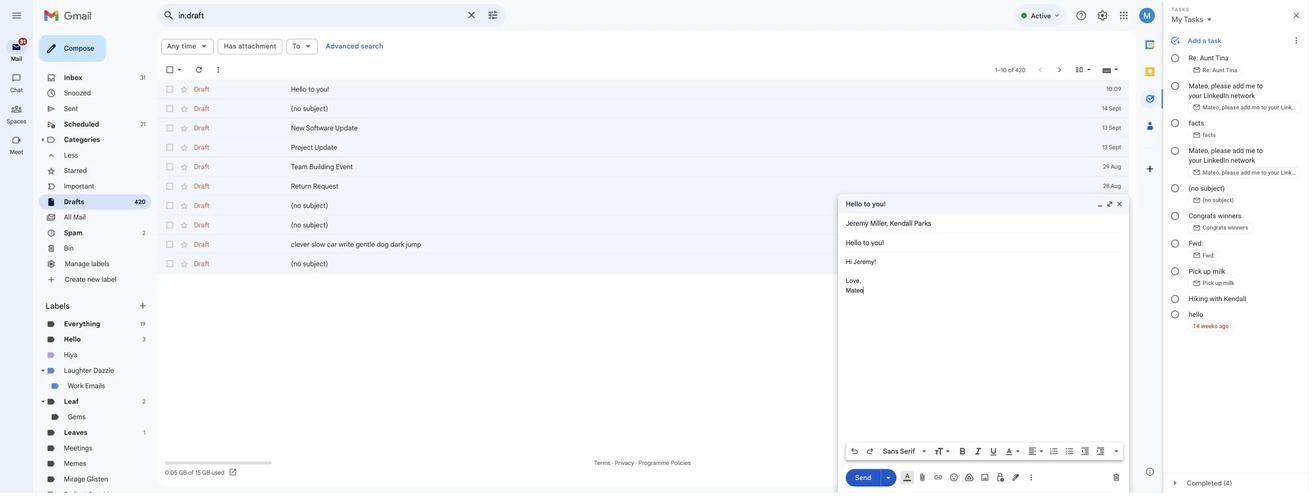 Task type: vqa. For each thing, say whether or not it's contained in the screenshot.
The Sept related to Project Update
yes



Task type: describe. For each thing, give the bounding box(es) containing it.
return request link
[[323, 202, 1195, 212]]

1 draft from the top
[[216, 94, 233, 104]]

1 for 1 10 of 420
[[1106, 74, 1108, 82]]

420 inside "main content"
[[1128, 74, 1140, 82]]

less button
[[43, 164, 168, 181]]

dark
[[434, 267, 449, 276]]

spaces heading
[[0, 130, 37, 139]]

project
[[323, 159, 348, 168]]

attachment
[[265, 47, 307, 56]]

team building event
[[323, 181, 392, 190]]

create new label
[[72, 306, 130, 315]]

minimise image
[[1218, 222, 1227, 231]]

1 horizontal spatial 31
[[156, 82, 162, 90]]

all mail
[[71, 237, 95, 246]]

dog
[[419, 267, 432, 276]]

dazzle
[[104, 407, 127, 416]]

7 draft from the top
[[216, 267, 233, 276]]

13 sept for project update
[[1225, 160, 1246, 168]]

gmail image
[[48, 6, 107, 28]]

toggle split pane mode image
[[1194, 72, 1205, 83]]

compose button
[[43, 39, 118, 69]]

hello link
[[71, 372, 90, 382]]

clear search image
[[513, 6, 535, 27]]

28 for return request
[[1226, 203, 1233, 211]]

leaf link
[[71, 441, 88, 451]]

hello to you!
[[323, 94, 366, 104]]

to button
[[318, 43, 353, 60]]

24
[[1226, 267, 1233, 276]]

everything
[[71, 355, 111, 365]]

24 aug
[[1226, 267, 1246, 276]]

advanced search button
[[358, 42, 430, 61]]

spam
[[71, 254, 92, 263]]

drafts
[[71, 219, 94, 229]]

3 (no from the top
[[323, 245, 335, 255]]

create
[[72, 306, 95, 315]]

calendar image
[[1267, 39, 1289, 60]]

new software update
[[323, 138, 398, 147]]

of
[[1120, 74, 1127, 82]]

labels
[[51, 334, 77, 345]]

gems
[[75, 459, 95, 468]]

1 for 1
[[159, 477, 162, 485]]

drafts link
[[71, 219, 94, 229]]

7 row from the top
[[175, 261, 1255, 282]]

mail inside mail 'heading'
[[12, 61, 25, 70]]

miller
[[967, 244, 985, 253]]

kendall
[[989, 244, 1014, 253]]

snoozed
[[71, 99, 101, 108]]

main content containing draft
[[175, 34, 1263, 493]]

jeremy
[[940, 244, 965, 253]]

return request
[[323, 202, 376, 211]]

important
[[71, 202, 105, 211]]

advanced search
[[362, 47, 426, 56]]

Subject field
[[940, 264, 1246, 275]]

4 draft from the top
[[216, 202, 233, 211]]

new
[[97, 306, 111, 315]]

heading inside mail navigation
[[0, 165, 37, 174]]

31 inside mail navigation
[[22, 42, 28, 50]]

1 horizontal spatial mail
[[81, 237, 95, 246]]

parks
[[1016, 244, 1035, 253]]

categories
[[71, 150, 111, 160]]

chat
[[11, 96, 25, 104]]

28 aug for return request
[[1226, 203, 1246, 211]]

hiya link
[[71, 390, 86, 399]]

contacts image
[[1267, 129, 1289, 151]]

scheduled
[[71, 133, 110, 142]]

aug for clever slow car write gentle dog dark jump
[[1234, 267, 1246, 276]]

gems link
[[75, 459, 95, 468]]

car
[[363, 267, 374, 276]]

any time
[[186, 47, 218, 56]]

21
[[156, 134, 162, 142]]

scheduled link
[[71, 133, 110, 142]]

search in emails image
[[178, 8, 197, 27]]

1 subject) from the top
[[337, 116, 365, 125]]

1 (no from the top
[[323, 116, 335, 125]]

to
[[325, 47, 334, 56]]

(no subject) link for 2nd row from the top of the "main content" containing draft
[[323, 115, 1195, 126]]

3 draft from the top
[[216, 138, 233, 147]]

19
[[156, 356, 162, 364]]

2 subject) from the top
[[337, 224, 365, 233]]

categories link
[[71, 150, 111, 160]]

jump
[[451, 267, 468, 276]]

team building event row
[[175, 175, 1255, 196]]

bin
[[71, 271, 82, 280]]

clever
[[323, 267, 344, 276]]

0 vertical spatial update
[[373, 138, 398, 147]]

work
[[75, 424, 93, 434]]

31 link
[[6, 41, 31, 60]]

support image
[[1195, 11, 1208, 24]]

formatting options toolbar
[[940, 492, 1248, 493]]

clever slow car write gentle dog dark jump
[[323, 267, 468, 276]]

2 row from the top
[[175, 110, 1255, 132]]

hiya
[[71, 390, 86, 399]]

3 row from the top
[[175, 132, 1255, 153]]

sept for project update
[[1232, 160, 1246, 168]]

emails
[[95, 424, 117, 434]]

aug for return request
[[1234, 203, 1246, 211]]

leaf
[[71, 441, 88, 451]]

less
[[71, 168, 87, 177]]

laughter
[[71, 407, 102, 416]]

28 aug for (no subject)
[[1226, 224, 1246, 232]]

5 row from the top
[[175, 218, 1255, 239]]

2 for leaf
[[158, 442, 162, 450]]

cell for (no subject)
[[1216, 245, 1255, 255]]

laughter dazzle
[[71, 407, 127, 416]]

project update link
[[323, 158, 1195, 169]]

new
[[323, 138, 338, 147]]



Task type: locate. For each thing, give the bounding box(es) containing it.
0 vertical spatial 1
[[1106, 74, 1108, 82]]

2 vertical spatial (no subject)
[[323, 245, 365, 255]]

keep image
[[1267, 69, 1289, 91]]

13 sept inside project update row
[[1225, 160, 1246, 168]]

clever slow car write gentle dog dark jump link
[[323, 266, 1195, 277]]

28 up 'pop out' icon
[[1226, 203, 1233, 211]]

0 vertical spatial sept
[[1232, 138, 1246, 146]]

row
[[175, 88, 1255, 110], [175, 110, 1255, 132], [175, 132, 1255, 153], [175, 196, 1255, 218], [175, 218, 1255, 239], [175, 239, 1255, 261], [175, 261, 1255, 282]]

(no subject) link up clever slow car write gentle dog dark jump link
[[323, 245, 1195, 255]]

28 aug
[[1226, 203, 1246, 211], [1226, 224, 1246, 232]]

2 28 from the top
[[1226, 224, 1233, 232]]

1 vertical spatial subject)
[[337, 224, 365, 233]]

1 aug from the top
[[1234, 203, 1246, 211]]

aug right minimise icon
[[1234, 224, 1246, 232]]

1 vertical spatial 13 sept
[[1225, 160, 1246, 168]]

2 (no subject) from the top
[[323, 224, 365, 233]]

event
[[373, 181, 392, 190]]

(no subject) link for third row from the bottom
[[323, 223, 1195, 234]]

Message Body text field
[[940, 286, 1246, 489]]

1 horizontal spatial 1
[[1106, 74, 1108, 82]]

project update
[[323, 159, 375, 168]]

1 vertical spatial 28
[[1226, 224, 1233, 232]]

0 vertical spatial 13
[[1225, 138, 1231, 146]]

420
[[1128, 74, 1140, 82], [150, 220, 162, 228]]

28 aug up the 24 aug
[[1226, 224, 1246, 232]]

3
[[158, 373, 162, 381]]

wed, 13 sept 2023, 15:14 element
[[1225, 137, 1246, 148]]

(no subject) link
[[323, 115, 1195, 126], [323, 223, 1195, 234], [323, 245, 1195, 255]]

28
[[1226, 203, 1233, 211], [1226, 224, 1233, 232]]

cell for team building event
[[1216, 180, 1255, 191]]

23 aug row
[[175, 282, 1255, 304]]

2 28 aug from the top
[[1226, 224, 1246, 232]]

(no subject) down hello to you!
[[323, 116, 365, 125]]

sept left contacts "tab"
[[1232, 138, 1246, 146]]

tab list
[[1263, 34, 1293, 493]]

calendar tab
[[1267, 39, 1289, 60]]

2 for spam
[[158, 255, 162, 263]]

(no subject) link for 2nd row from the bottom
[[323, 245, 1195, 255]]

5 draft from the top
[[216, 224, 233, 233]]

1 horizontal spatial hello
[[323, 94, 341, 104]]

3 subject) from the top
[[337, 245, 365, 255]]

1 (no subject) link from the top
[[323, 115, 1195, 126]]

mail navigation
[[0, 34, 38, 493]]

mail
[[12, 61, 25, 70], [81, 237, 95, 246]]

aug up close image in the right top of the page
[[1234, 203, 1246, 211]]

28 aug up 'pop out' icon
[[1226, 203, 1246, 211]]

(no down return
[[323, 224, 335, 233]]

hello
[[323, 94, 341, 104], [71, 372, 90, 382]]

mail down 31 link
[[12, 61, 25, 70]]

1 vertical spatial sept
[[1232, 160, 1246, 168]]

2 vertical spatial (no
[[323, 245, 335, 255]]

any
[[186, 47, 200, 56]]

leaves link
[[71, 476, 97, 485]]

keep tab
[[1267, 69, 1289, 91]]

(no up new
[[323, 116, 335, 125]]

1 vertical spatial 420
[[150, 220, 162, 228]]

request
[[348, 202, 376, 211]]

aug right 23
[[1234, 289, 1246, 297]]

laughter dazzle link
[[71, 407, 127, 416]]

23 aug
[[1226, 289, 1246, 297]]

0 vertical spatial 31
[[22, 42, 28, 50]]

13 sept down wed, 13 sept 2023, 15:14 element
[[1225, 160, 1246, 168]]

2 vertical spatial (no subject) link
[[323, 245, 1195, 255]]

(no subject) link down return request 'link'
[[323, 223, 1195, 234]]

sept for new software update
[[1232, 138, 1246, 146]]

work emails
[[75, 424, 117, 434]]

1 2 from the top
[[158, 255, 162, 263]]

search
[[401, 47, 426, 56]]

10
[[1112, 74, 1119, 82]]

to
[[343, 94, 350, 104]]

1 vertical spatial 28 aug
[[1226, 224, 1246, 232]]

draft
[[216, 94, 233, 104], [216, 116, 233, 125], [216, 138, 233, 147], [216, 202, 233, 211], [216, 224, 233, 233], [216, 245, 233, 255], [216, 267, 233, 276]]

any time button
[[179, 43, 238, 60]]

has attachment
[[249, 47, 307, 56]]

1 10 of 420
[[1106, 74, 1140, 82]]

hello left to
[[323, 94, 341, 104]]

13 down 10:09
[[1225, 138, 1231, 146]]

2 2 from the top
[[158, 442, 162, 450]]

bin link
[[71, 271, 82, 280]]

None checkbox
[[183, 94, 194, 105], [183, 115, 194, 126], [183, 137, 194, 148], [183, 180, 194, 191], [183, 202, 194, 212], [183, 245, 194, 255], [183, 288, 194, 299], [183, 94, 194, 105], [183, 115, 194, 126], [183, 137, 194, 148], [183, 180, 194, 191], [183, 202, 194, 212], [183, 245, 194, 255], [183, 288, 194, 299]]

hello for hello link
[[71, 372, 90, 382]]

sept
[[1232, 138, 1246, 146], [1232, 160, 1246, 168]]

advanced
[[362, 47, 399, 56]]

2 (no from the top
[[323, 224, 335, 233]]

1 horizontal spatial 420
[[1128, 74, 1140, 82]]

sent
[[71, 116, 87, 125]]

(no up the clever in the left bottom of the page
[[323, 245, 335, 255]]

cell inside team building event row
[[1216, 180, 1255, 191]]

hello inside "hello to you!" "link"
[[323, 94, 341, 104]]

important link
[[71, 202, 105, 211]]

return
[[323, 202, 346, 211]]

chat heading
[[0, 96, 37, 105]]

3 aug from the top
[[1234, 267, 1246, 276]]

1 vertical spatial (no subject) link
[[323, 223, 1195, 234]]

update right software
[[373, 138, 398, 147]]

0 horizontal spatial 420
[[150, 220, 162, 228]]

update down new software update
[[350, 159, 375, 168]]

1 row from the top
[[175, 88, 1255, 110]]

mail right all
[[81, 237, 95, 246]]

4 aug from the top
[[1234, 289, 1246, 297]]

work emails link
[[75, 424, 117, 434]]

sept down wed, 13 sept 2023, 15:14 element
[[1232, 160, 1246, 168]]

2 13 sept from the top
[[1225, 160, 1246, 168]]

leaves
[[71, 476, 97, 485]]

3 (no subject) from the top
[[323, 245, 365, 255]]

all mail link
[[71, 237, 95, 246]]

0 vertical spatial hello
[[323, 94, 341, 104]]

labels heading
[[51, 334, 153, 345]]

sent link
[[71, 116, 87, 125]]

(no subject) down return request
[[323, 224, 365, 233]]

0 vertical spatial cell
[[1216, 180, 1255, 191]]

28 for (no subject)
[[1226, 224, 1233, 232]]

13 for new software update
[[1225, 138, 1231, 146]]

more image
[[237, 72, 248, 83]]

time
[[202, 47, 218, 56]]

0 vertical spatial (no
[[323, 116, 335, 125]]

1 13 from the top
[[1225, 138, 1231, 146]]

31 up mail 'heading'
[[22, 42, 28, 50]]

older image
[[1172, 72, 1183, 83]]

1 vertical spatial hello
[[71, 372, 90, 382]]

0 vertical spatial mail
[[12, 61, 25, 70]]

update inside row
[[350, 159, 375, 168]]

aug right 24
[[1234, 267, 1246, 276]]

0 vertical spatial 13 sept
[[1225, 138, 1246, 146]]

2 sept from the top
[[1232, 160, 1246, 168]]

1 vertical spatial 31
[[156, 82, 162, 90]]

update
[[373, 138, 398, 147], [350, 159, 375, 168]]

13 inside project update row
[[1225, 160, 1231, 168]]

software
[[340, 138, 371, 147]]

has attachment button
[[242, 43, 314, 60]]

0 vertical spatial (no subject) link
[[323, 115, 1195, 126]]

has
[[249, 47, 263, 56]]

2
[[158, 255, 162, 263], [158, 442, 162, 450]]

1 (no subject) from the top
[[323, 116, 365, 125]]

4 row from the top
[[175, 196, 1255, 218]]

6 row from the top
[[175, 239, 1255, 261]]

2 aug from the top
[[1234, 224, 1246, 232]]

subject) down return request
[[337, 224, 365, 233]]

aug for (no subject)
[[1234, 224, 1246, 232]]

2 cell from the top
[[1216, 245, 1255, 255]]

2 draft from the top
[[216, 116, 233, 125]]

3 (no subject) link from the top
[[323, 245, 1195, 255]]

28 left close image in the right top of the page
[[1226, 224, 1233, 232]]

you!
[[352, 94, 366, 104]]

0 horizontal spatial hello
[[71, 372, 90, 382]]

31
[[22, 42, 28, 50], [156, 82, 162, 90]]

hello to you! link
[[323, 94, 1195, 105]]

1 28 aug from the top
[[1226, 203, 1246, 211]]

jeremy miller , kendall parks
[[940, 244, 1035, 253]]

starred link
[[71, 185, 97, 194]]

refresh image
[[216, 72, 226, 83]]

1 vertical spatial 1
[[159, 477, 162, 485]]

1 vertical spatial (no subject)
[[323, 224, 365, 233]]

23
[[1226, 289, 1233, 297]]

13 for project update
[[1225, 160, 1231, 168]]

cell up 'pop out' icon
[[1216, 180, 1255, 191]]

spaces
[[7, 130, 29, 139]]

contacts tab
[[1267, 129, 1289, 151]]

select input tool image
[[1237, 73, 1244, 81]]

(no subject) up slow
[[323, 245, 365, 255]]

project update row
[[175, 153, 1255, 175]]

team building event link
[[323, 180, 1195, 191]]

heading
[[0, 165, 37, 174]]

0 vertical spatial 2
[[158, 255, 162, 263]]

main menu image
[[12, 11, 25, 24]]

cell
[[1216, 180, 1255, 191], [1216, 245, 1255, 255]]

everything link
[[71, 355, 111, 365]]

Search in emails search field
[[175, 4, 563, 30]]

2 13 from the top
[[1225, 160, 1231, 168]]

1 vertical spatial 2
[[158, 442, 162, 450]]

1 cell from the top
[[1216, 180, 1255, 191]]

0 vertical spatial subject)
[[337, 116, 365, 125]]

1 inside "main content"
[[1106, 74, 1108, 82]]

0 horizontal spatial 31
[[22, 42, 28, 50]]

1 sept from the top
[[1232, 138, 1246, 146]]

(no
[[323, 116, 335, 125], [323, 224, 335, 233], [323, 245, 335, 255]]

write
[[376, 267, 393, 276]]

0 horizontal spatial mail
[[12, 61, 25, 70]]

hello to you! dialog
[[931, 216, 1255, 493]]

sept inside project update row
[[1232, 160, 1246, 168]]

0 horizontal spatial 1
[[159, 477, 162, 485]]

Search in emails text field
[[198, 12, 511, 23]]

aug inside row
[[1234, 289, 1246, 297]]

2 (no subject) link from the top
[[323, 223, 1195, 234]]

slow
[[346, 267, 361, 276]]

inbox link
[[71, 81, 92, 91]]

1 28 from the top
[[1226, 203, 1233, 211]]

subject) down to
[[337, 116, 365, 125]]

13 sept for new software update
[[1225, 138, 1246, 146]]

1 vertical spatial update
[[350, 159, 375, 168]]

starred
[[71, 185, 97, 194]]

(no subject) link up new software update link
[[323, 115, 1195, 126]]

cell up the 24 aug
[[1216, 245, 1255, 255]]

hello for hello to you!
[[323, 94, 341, 104]]

spam link
[[71, 254, 92, 263]]

pop out image
[[1229, 222, 1238, 231]]

31 up 21
[[156, 82, 162, 90]]

main content
[[175, 34, 1263, 493]]

new software update link
[[323, 137, 1195, 148]]

1
[[1106, 74, 1108, 82], [159, 477, 162, 485]]

None checkbox
[[183, 72, 194, 83], [183, 158, 194, 169], [183, 223, 194, 234], [183, 266, 194, 277], [183, 72, 194, 83], [183, 158, 194, 169], [183, 223, 194, 234], [183, 266, 194, 277]]

13 down wed, 13 sept 2023, 15:14 element
[[1225, 160, 1231, 168]]

compose
[[71, 49, 105, 58]]

all
[[71, 237, 80, 246]]

snoozed link
[[71, 99, 101, 108]]

subject) up slow
[[337, 245, 365, 255]]

1 vertical spatial mail
[[81, 237, 95, 246]]

1 vertical spatial (no
[[323, 224, 335, 233]]

hello up hiya link on the bottom left of page
[[71, 372, 90, 382]]

13 sept left contacts "tab"
[[1225, 138, 1246, 146]]

0 vertical spatial (no subject)
[[323, 116, 365, 125]]

close image
[[1240, 222, 1248, 231]]

1 vertical spatial cell
[[1216, 245, 1255, 255]]

2 vertical spatial subject)
[[337, 245, 365, 255]]

1 vertical spatial 13
[[1225, 160, 1231, 168]]

team
[[323, 181, 342, 190]]

0 vertical spatial 420
[[1128, 74, 1140, 82]]

6 draft from the top
[[216, 245, 233, 255]]

10:09
[[1230, 95, 1246, 103]]

1 13 sept from the top
[[1225, 138, 1246, 146]]

mail heading
[[0, 61, 37, 70]]

0 vertical spatial 28 aug
[[1226, 203, 1246, 211]]

0 vertical spatial 28
[[1226, 203, 1233, 211]]



